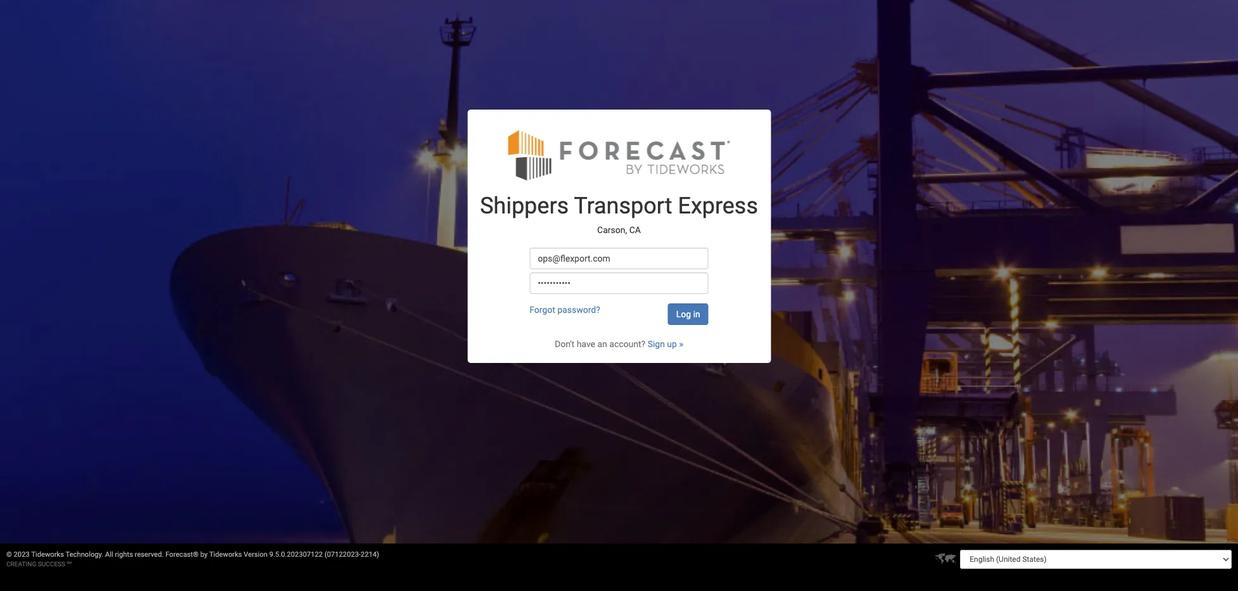 Task type: locate. For each thing, give the bounding box(es) containing it.
sign up » link
[[648, 339, 684, 349]]

Email or username text field
[[530, 248, 709, 269]]

1 horizontal spatial tideworks
[[209, 551, 242, 559]]

tideworks up success
[[31, 551, 64, 559]]

shippers transport express carson, ca
[[480, 193, 758, 235]]

transport
[[574, 193, 673, 219]]

account?
[[610, 339, 646, 349]]

2023
[[14, 551, 30, 559]]

forecast®
[[166, 551, 199, 559]]

log in button
[[668, 304, 709, 325]]

tideworks right by
[[209, 551, 242, 559]]

password?
[[558, 305, 600, 315]]

version
[[244, 551, 268, 559]]

9.5.0.202307122
[[269, 551, 323, 559]]

have
[[577, 339, 596, 349]]

rights
[[115, 551, 133, 559]]

technology.
[[66, 551, 103, 559]]

creating
[[6, 561, 36, 568]]

shippers
[[480, 193, 569, 219]]

1 tideworks from the left
[[31, 551, 64, 559]]

carson,
[[597, 225, 627, 235]]

©
[[6, 551, 12, 559]]

0 horizontal spatial tideworks
[[31, 551, 64, 559]]

express
[[678, 193, 758, 219]]

Password password field
[[530, 273, 709, 294]]

2214)
[[361, 551, 379, 559]]

2 tideworks from the left
[[209, 551, 242, 559]]

tideworks
[[31, 551, 64, 559], [209, 551, 242, 559]]

in
[[693, 309, 701, 319]]

»
[[679, 339, 684, 349]]

sign
[[648, 339, 665, 349]]



Task type: describe. For each thing, give the bounding box(es) containing it.
an
[[598, 339, 607, 349]]

don't have an account? sign up »
[[555, 339, 684, 349]]

reserved.
[[135, 551, 164, 559]]

(07122023-
[[325, 551, 361, 559]]

© 2023 tideworks technology. all rights reserved. forecast® by tideworks version 9.5.0.202307122 (07122023-2214) creating success ℠
[[6, 551, 379, 568]]

℠
[[67, 561, 72, 568]]

forgot password? log in
[[530, 305, 701, 319]]

forecast® by tideworks image
[[508, 129, 730, 181]]

log
[[677, 309, 691, 319]]

don't
[[555, 339, 575, 349]]

by
[[200, 551, 208, 559]]

up
[[667, 339, 677, 349]]

success
[[38, 561, 65, 568]]

all
[[105, 551, 113, 559]]

forgot password? link
[[530, 305, 600, 315]]

ca
[[630, 225, 641, 235]]

forgot
[[530, 305, 555, 315]]



